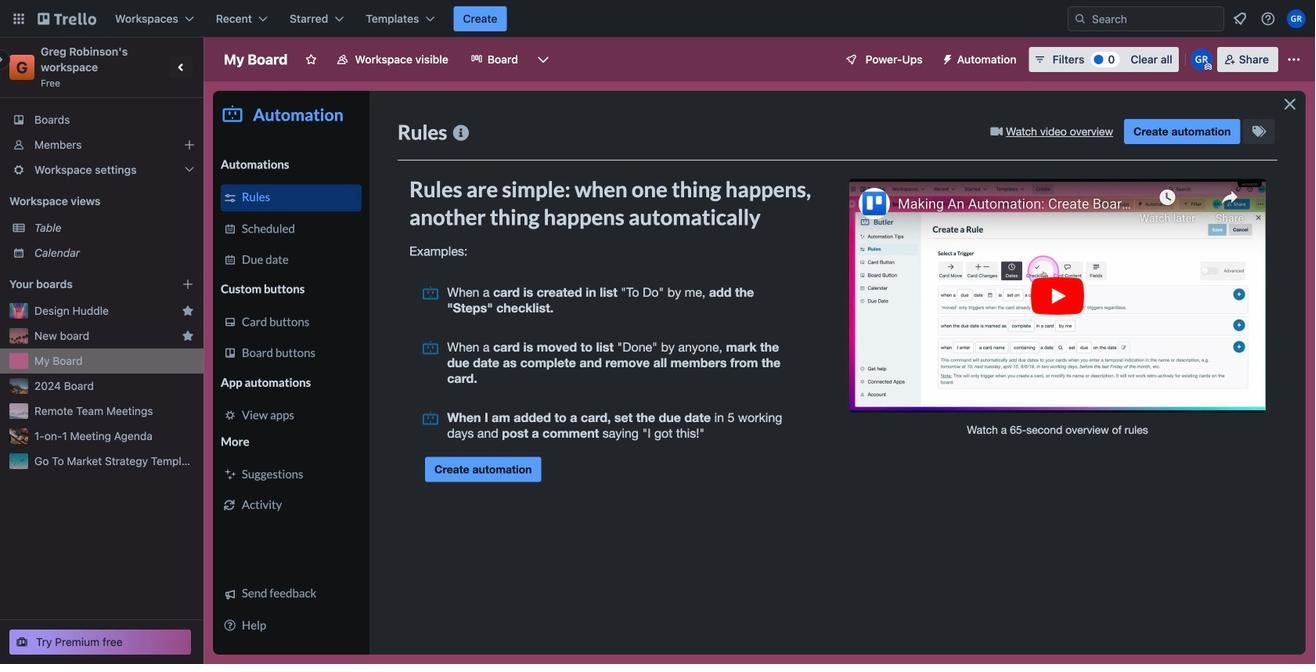 Task type: vqa. For each thing, say whether or not it's contained in the screenshot.
Add board image
yes



Task type: describe. For each thing, give the bounding box(es) containing it.
add board image
[[182, 278, 194, 291]]

this member is an admin of this board. image
[[1205, 63, 1212, 70]]

open information menu image
[[1261, 11, 1277, 27]]

Search field
[[1068, 6, 1225, 31]]

customize views image
[[536, 52, 551, 67]]

1 starred icon image from the top
[[182, 305, 194, 317]]

workspace navigation collapse icon image
[[171, 56, 193, 78]]

sm image
[[936, 47, 958, 69]]

0 notifications image
[[1231, 9, 1250, 28]]

star or unstar board image
[[305, 53, 318, 66]]



Task type: locate. For each thing, give the bounding box(es) containing it.
1 vertical spatial starred icon image
[[182, 330, 194, 342]]

back to home image
[[38, 6, 96, 31]]

0 vertical spatial starred icon image
[[182, 305, 194, 317]]

your boards with 7 items element
[[9, 275, 158, 294]]

search image
[[1075, 13, 1087, 25]]

primary element
[[0, 0, 1316, 38]]

show menu image
[[1287, 52, 1303, 67]]

greg robinson (gregrobinson96) image
[[1288, 9, 1307, 28]]

starred icon image
[[182, 305, 194, 317], [182, 330, 194, 342]]

Board name text field
[[216, 47, 296, 72]]

greg robinson (gregrobinson96) image
[[1191, 49, 1213, 70]]

2 starred icon image from the top
[[182, 330, 194, 342]]



